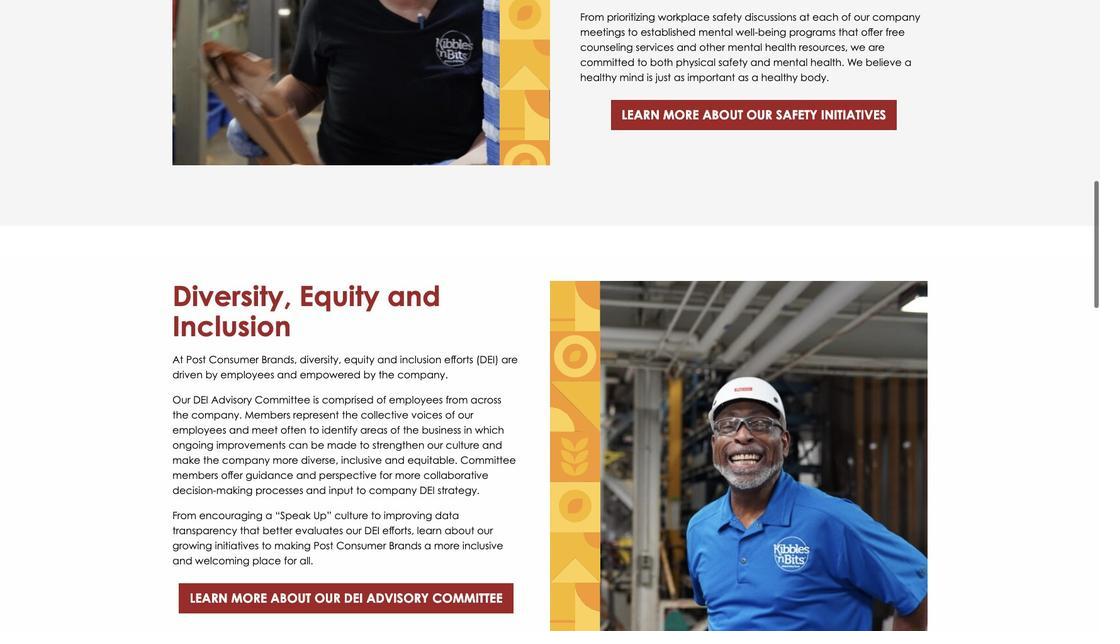 Task type: vqa. For each thing, say whether or not it's contained in the screenshot.
middle Our
yes



Task type: locate. For each thing, give the bounding box(es) containing it.
by
[[205, 369, 218, 381], [363, 369, 376, 381]]

0 vertical spatial about
[[703, 107, 743, 123]]

our down from encouraging a "speak up" culture to improving data transparency that better evaluates our dei efforts, learn about our growing initiatives to making post consumer brands a more inclusive and welcoming place for all.
[[315, 591, 341, 606]]

0 vertical spatial is
[[647, 71, 653, 83]]

1 horizontal spatial advisory
[[366, 591, 429, 606]]

safety
[[713, 10, 742, 23], [719, 56, 748, 68]]

company. up ongoing in the left of the page
[[191, 409, 242, 421]]

healthy down health
[[761, 71, 798, 83]]

our inside the from prioritizing workplace safety discussions at each of our company meetings to established mental well-being programs that offer free counseling services and other mental health resources, we are committed to both physical safety and mental health. we believe a healthy mind is just as important as a healthy body.
[[854, 10, 870, 23]]

1 vertical spatial employees
[[389, 394, 443, 406]]

as
[[674, 71, 685, 83], [738, 71, 749, 83]]

mental
[[699, 26, 733, 38], [728, 41, 762, 53], [773, 56, 808, 68]]

1 vertical spatial for
[[284, 555, 297, 567]]

0 vertical spatial employees
[[221, 369, 274, 381]]

0 horizontal spatial culture
[[335, 510, 368, 522]]

consumer down efforts,
[[336, 540, 386, 552]]

our up we on the right of page
[[854, 10, 870, 23]]

are inside the from prioritizing workplace safety discussions at each of our company meetings to established mental well-being programs that offer free counseling services and other mental health resources, we are committed to both physical safety and mental health. we believe a healthy mind is just as important as a healthy body.
[[868, 41, 885, 53]]

our right about
[[477, 525, 493, 537]]

up"
[[313, 510, 332, 522]]

a woman in a hardhat works in a post facility image
[[172, 0, 550, 165]]

mental up other
[[699, 26, 733, 38]]

learn more about our dei advisory committee
[[190, 591, 503, 606]]

decision-
[[172, 484, 216, 497]]

1 horizontal spatial offer
[[861, 26, 883, 38]]

1 horizontal spatial about
[[703, 107, 743, 123]]

0 horizontal spatial company.
[[191, 409, 242, 421]]

1 horizontal spatial making
[[274, 540, 311, 552]]

1 vertical spatial our
[[172, 394, 190, 406]]

business
[[422, 424, 461, 437]]

areas
[[360, 424, 388, 437]]

that up we on the right of page
[[839, 26, 858, 38]]

1 horizontal spatial healthy
[[761, 71, 798, 83]]

dei
[[193, 394, 208, 406], [420, 484, 435, 497], [364, 525, 380, 537], [344, 591, 363, 606]]

1 horizontal spatial inclusive
[[462, 540, 503, 552]]

from encouraging a "speak up" culture to improving data transparency that better evaluates our dei efforts, learn about our growing initiatives to making post consumer brands a more inclusive and welcoming place for all.
[[172, 510, 503, 567]]

our
[[854, 10, 870, 23], [458, 409, 474, 421], [427, 439, 443, 452], [346, 525, 362, 537], [477, 525, 493, 537]]

1 vertical spatial consumer
[[336, 540, 386, 552]]

mental down well-
[[728, 41, 762, 53]]

inclusion
[[400, 353, 442, 366]]

1 horizontal spatial are
[[868, 41, 885, 53]]

offer inside "our dei advisory committee is comprised of employees from across the company. members represent the collective voices of our employees and meet often to identify areas of the business in which ongoing improvements can be made to strengthen our culture and make the company more diverse, inclusive and equitable. committee members offer guidance and perspective for more collaborative decision-making processes and input to company dei strategy."
[[221, 469, 243, 482]]

from
[[580, 10, 604, 23], [172, 510, 196, 522]]

the inside at post consumer brands, diversity, equity and inclusion efforts (dei) are driven by employees and empowered by the company.
[[379, 369, 395, 381]]

0 horizontal spatial making
[[216, 484, 253, 497]]

for inside "our dei advisory committee is comprised of employees from across the company. members represent the collective voices of our employees and meet often to identify areas of the business in which ongoing improvements can be made to strengthen our culture and make the company more diverse, inclusive and equitable. committee members offer guidance and perspective for more collaborative decision-making processes and input to company dei strategy."
[[380, 469, 392, 482]]

1 horizontal spatial company
[[369, 484, 417, 497]]

learn down "welcoming"
[[190, 591, 228, 606]]

0 horizontal spatial about
[[271, 591, 311, 606]]

more down equitable.
[[395, 469, 421, 482]]

0 vertical spatial making
[[216, 484, 253, 497]]

from for from prioritizing workplace safety discussions at each of our company meetings to established mental well-being programs that offer free counseling services and other mental health resources, we are committed to both physical safety and mental health. we believe a healthy mind is just as important as a healthy body.
[[580, 10, 604, 23]]

culture
[[446, 439, 480, 452], [335, 510, 368, 522]]

to down represent
[[309, 424, 319, 437]]

0 horizontal spatial that
[[240, 525, 260, 537]]

more
[[663, 107, 699, 123], [231, 591, 267, 606]]

from inside the from prioritizing workplace safety discussions at each of our company meetings to established mental well-being programs that offer free counseling services and other mental health resources, we are committed to both physical safety and mental health. we believe a healthy mind is just as important as a healthy body.
[[580, 10, 604, 23]]

0 horizontal spatial post
[[186, 353, 206, 366]]

1 vertical spatial company
[[222, 454, 270, 467]]

employees up ongoing in the left of the page
[[172, 424, 226, 437]]

by right driven at bottom
[[205, 369, 218, 381]]

for down strengthen
[[380, 469, 392, 482]]

1 vertical spatial inclusive
[[462, 540, 503, 552]]

well-
[[736, 26, 758, 38]]

employees down the brands,
[[221, 369, 274, 381]]

1 vertical spatial are
[[502, 353, 518, 366]]

post inside from encouraging a "speak up" culture to improving data transparency that better evaluates our dei efforts, learn about our growing initiatives to making post consumer brands a more inclusive and welcoming place for all.
[[314, 540, 333, 552]]

brands,
[[262, 353, 297, 366]]

2 as from the left
[[738, 71, 749, 83]]

for inside from encouraging a "speak up" culture to improving data transparency that better evaluates our dei efforts, learn about our growing initiatives to making post consumer brands a more inclusive and welcoming place for all.
[[284, 555, 297, 567]]

0 horizontal spatial for
[[284, 555, 297, 567]]

we
[[847, 56, 863, 68]]

is left just
[[647, 71, 653, 83]]

dei down from encouraging a "speak up" culture to improving data transparency that better evaluates our dei efforts, learn about our growing initiatives to making post consumer brands a more inclusive and welcoming place for all.
[[344, 591, 363, 606]]

programs
[[789, 26, 836, 38]]

offer up we on the right of page
[[861, 26, 883, 38]]

committed
[[580, 56, 635, 68]]

safety down other
[[719, 56, 748, 68]]

1 horizontal spatial company.
[[397, 369, 448, 381]]

2 vertical spatial mental
[[773, 56, 808, 68]]

about for safety
[[703, 107, 743, 123]]

to down the 'areas'
[[360, 439, 370, 452]]

1 horizontal spatial consumer
[[336, 540, 386, 552]]

established
[[641, 26, 696, 38]]

represent
[[293, 409, 339, 421]]

1 horizontal spatial more
[[395, 469, 421, 482]]

from up the 'transparency'
[[172, 510, 196, 522]]

the up collective
[[379, 369, 395, 381]]

consumer
[[209, 353, 259, 366], [336, 540, 386, 552]]

advisory
[[211, 394, 252, 406], [366, 591, 429, 606]]

culture down input
[[335, 510, 368, 522]]

for left all.
[[284, 555, 297, 567]]

to up place
[[262, 540, 272, 552]]

advisory up 'members'
[[211, 394, 252, 406]]

1 horizontal spatial for
[[380, 469, 392, 482]]

2 horizontal spatial more
[[434, 540, 460, 552]]

0 vertical spatial our
[[747, 107, 773, 123]]

mind
[[620, 71, 644, 83]]

made
[[327, 439, 357, 452]]

of up collective
[[377, 394, 386, 406]]

more down can
[[273, 454, 298, 467]]

inclusive inside from encouraging a "speak up" culture to improving data transparency that better evaluates our dei efforts, learn about our growing initiatives to making post consumer brands a more inclusive and welcoming place for all.
[[462, 540, 503, 552]]

from up "meetings"
[[580, 10, 604, 23]]

1 horizontal spatial that
[[839, 26, 858, 38]]

are
[[868, 41, 885, 53], [502, 353, 518, 366]]

from prioritizing workplace safety discussions at each of our company meetings to established mental well-being programs that offer free counseling services and other mental health resources, we are committed to both physical safety and mental health. we believe a healthy mind is just as important as a healthy body.
[[580, 10, 920, 83]]

2 vertical spatial more
[[434, 540, 460, 552]]

often
[[281, 424, 306, 437]]

0 horizontal spatial more
[[231, 591, 267, 606]]

as right just
[[674, 71, 685, 83]]

company. down 'inclusion'
[[397, 369, 448, 381]]

offer inside the from prioritizing workplace safety discussions at each of our company meetings to established mental well-being programs that offer free counseling services and other mental health resources, we are committed to both physical safety and mental health. we believe a healthy mind is just as important as a healthy body.
[[861, 26, 883, 38]]

equitable.
[[408, 454, 458, 467]]

1 vertical spatial advisory
[[366, 591, 429, 606]]

1 healthy from the left
[[580, 71, 617, 83]]

believe
[[866, 56, 902, 68]]

counseling
[[580, 41, 633, 53]]

diversity,
[[300, 353, 341, 366]]

about down 'important'
[[703, 107, 743, 123]]

equity
[[344, 353, 375, 366]]

0 vertical spatial from
[[580, 10, 604, 23]]

for
[[380, 469, 392, 482], [284, 555, 297, 567]]

mental down health
[[773, 56, 808, 68]]

more for learn more about our dei advisory committee
[[231, 591, 267, 606]]

inclusive inside "our dei advisory committee is comprised of employees from across the company. members represent the collective voices of our employees and meet often to identify areas of the business in which ongoing improvements can be made to strengthen our culture and make the company more diverse, inclusive and equitable. committee members offer guidance and perspective for more collaborative decision-making processes and input to company dei strategy."
[[341, 454, 382, 467]]

2 healthy from the left
[[761, 71, 798, 83]]

meet
[[252, 424, 278, 437]]

and inside from encouraging a "speak up" culture to improving data transparency that better evaluates our dei efforts, learn about our growing initiatives to making post consumer brands a more inclusive and welcoming place for all.
[[172, 555, 192, 567]]

0 horizontal spatial by
[[205, 369, 218, 381]]

1 vertical spatial is
[[313, 394, 319, 406]]

voices
[[411, 409, 443, 421]]

and inside "diversity, equity and inclusion"
[[387, 279, 441, 313]]

0 vertical spatial are
[[868, 41, 885, 53]]

company
[[873, 10, 920, 23], [222, 454, 270, 467], [369, 484, 417, 497]]

more down place
[[231, 591, 267, 606]]

0 vertical spatial post
[[186, 353, 206, 366]]

1 vertical spatial learn
[[190, 591, 228, 606]]

1 vertical spatial making
[[274, 540, 311, 552]]

that up initiatives
[[240, 525, 260, 537]]

advisory inside "our dei advisory committee is comprised of employees from across the company. members represent the collective voices of our employees and meet often to identify areas of the business in which ongoing improvements can be made to strengthen our culture and make the company more diverse, inclusive and equitable. committee members offer guidance and perspective for more collaborative decision-making processes and input to company dei strategy."
[[211, 394, 252, 406]]

from inside from encouraging a "speak up" culture to improving data transparency that better evaluates our dei efforts, learn about our growing initiatives to making post consumer brands a more inclusive and welcoming place for all.
[[172, 510, 196, 522]]

0 horizontal spatial inclusive
[[341, 454, 382, 467]]

0 vertical spatial company.
[[397, 369, 448, 381]]

a down learn
[[424, 540, 431, 552]]

0 vertical spatial more
[[273, 454, 298, 467]]

1 horizontal spatial by
[[363, 369, 376, 381]]

1 vertical spatial about
[[271, 591, 311, 606]]

0 horizontal spatial offer
[[221, 469, 243, 482]]

2 vertical spatial our
[[315, 591, 341, 606]]

are up believe
[[868, 41, 885, 53]]

2 vertical spatial committee
[[432, 591, 503, 606]]

about
[[703, 107, 743, 123], [271, 591, 311, 606]]

equity
[[299, 279, 380, 313]]

as right 'important'
[[738, 71, 749, 83]]

0 vertical spatial inclusive
[[341, 454, 382, 467]]

more
[[273, 454, 298, 467], [395, 469, 421, 482], [434, 540, 460, 552]]

inclusive down about
[[462, 540, 503, 552]]

employees
[[221, 369, 274, 381], [389, 394, 443, 406], [172, 424, 226, 437]]

1 by from the left
[[205, 369, 218, 381]]

0 horizontal spatial are
[[502, 353, 518, 366]]

is
[[647, 71, 653, 83], [313, 394, 319, 406]]

company down improvements
[[222, 454, 270, 467]]

consumer down inclusion
[[209, 353, 259, 366]]

of
[[841, 10, 851, 23], [377, 394, 386, 406], [445, 409, 455, 421], [390, 424, 400, 437]]

improvements
[[216, 439, 286, 452]]

0 horizontal spatial consumer
[[209, 353, 259, 366]]

initiatives
[[821, 107, 886, 123]]

1 horizontal spatial culture
[[446, 439, 480, 452]]

the up members
[[203, 454, 219, 467]]

safety up well-
[[713, 10, 742, 23]]

a
[[905, 56, 912, 68], [752, 71, 759, 83], [265, 510, 272, 522], [424, 540, 431, 552]]

0 horizontal spatial our
[[172, 394, 190, 406]]

2 vertical spatial employees
[[172, 424, 226, 437]]

0 horizontal spatial is
[[313, 394, 319, 406]]

about down all.
[[271, 591, 311, 606]]

0 horizontal spatial learn
[[190, 591, 228, 606]]

company up improving
[[369, 484, 417, 497]]

making up encouraging on the left bottom
[[216, 484, 253, 497]]

0 horizontal spatial advisory
[[211, 394, 252, 406]]

collaborative
[[424, 469, 489, 482]]

1 vertical spatial company.
[[191, 409, 242, 421]]

healthy
[[580, 71, 617, 83], [761, 71, 798, 83]]

2 horizontal spatial our
[[747, 107, 773, 123]]

more down just
[[663, 107, 699, 123]]

company up free
[[873, 10, 920, 23]]

0 horizontal spatial from
[[172, 510, 196, 522]]

0 horizontal spatial as
[[674, 71, 685, 83]]

offer down improvements
[[221, 469, 243, 482]]

0 vertical spatial offer
[[861, 26, 883, 38]]

a up learn more about our safety initiatives
[[752, 71, 759, 83]]

1 horizontal spatial more
[[663, 107, 699, 123]]

more inside learn more about our dei advisory committee link
[[231, 591, 267, 606]]

0 vertical spatial learn
[[622, 107, 660, 123]]

making up all.
[[274, 540, 311, 552]]

post down evaluates
[[314, 540, 333, 552]]

of down from on the bottom left of the page
[[445, 409, 455, 421]]

employees inside at post consumer brands, diversity, equity and inclusion efforts (dei) are driven by employees and empowered by the company.
[[221, 369, 274, 381]]

our inside "our dei advisory committee is comprised of employees from across the company. members represent the collective voices of our employees and meet often to identify areas of the business in which ongoing improvements can be made to strengthen our culture and make the company more diverse, inclusive and equitable. committee members offer guidance and perspective for more collaborative decision-making processes and input to company dei strategy."
[[172, 394, 190, 406]]

1 horizontal spatial learn
[[622, 107, 660, 123]]

the
[[379, 369, 395, 381], [172, 409, 189, 421], [342, 409, 358, 421], [403, 424, 419, 437], [203, 454, 219, 467]]

1 vertical spatial post
[[314, 540, 333, 552]]

0 vertical spatial consumer
[[209, 353, 259, 366]]

advisory down brands
[[366, 591, 429, 606]]

post
[[186, 353, 206, 366], [314, 540, 333, 552]]

of right each
[[841, 10, 851, 23]]

1 vertical spatial culture
[[335, 510, 368, 522]]

0 horizontal spatial healthy
[[580, 71, 617, 83]]

inclusive up the perspective
[[341, 454, 382, 467]]

culture down in
[[446, 439, 480, 452]]

2 horizontal spatial company
[[873, 10, 920, 23]]

1 horizontal spatial our
[[315, 591, 341, 606]]

our up in
[[458, 409, 474, 421]]

0 horizontal spatial company
[[222, 454, 270, 467]]

learn for learn more about our dei advisory committee
[[190, 591, 228, 606]]

are right (dei)
[[502, 353, 518, 366]]

dei left efforts,
[[364, 525, 380, 537]]

we
[[851, 41, 866, 53]]

1 horizontal spatial from
[[580, 10, 604, 23]]

our for learn more about our dei advisory committee
[[315, 591, 341, 606]]

our left safety
[[747, 107, 773, 123]]

learn down mind
[[622, 107, 660, 123]]

healthy down committed
[[580, 71, 617, 83]]

1 vertical spatial safety
[[719, 56, 748, 68]]

important
[[688, 71, 735, 83]]

each
[[813, 10, 839, 23]]

1 vertical spatial more
[[231, 591, 267, 606]]

0 vertical spatial for
[[380, 469, 392, 482]]

better
[[263, 525, 292, 537]]

(dei)
[[476, 353, 499, 366]]

more inside the learn more about our safety initiatives link
[[663, 107, 699, 123]]

post up driven at bottom
[[186, 353, 206, 366]]

0 vertical spatial more
[[663, 107, 699, 123]]

1 vertical spatial from
[[172, 510, 196, 522]]

1 vertical spatial that
[[240, 525, 260, 537]]

which
[[475, 424, 504, 437]]

consumer inside at post consumer brands, diversity, equity and inclusion efforts (dei) are driven by employees and empowered by the company.
[[209, 353, 259, 366]]

our down driven at bottom
[[172, 394, 190, 406]]

1 horizontal spatial post
[[314, 540, 333, 552]]

is up represent
[[313, 394, 319, 406]]

1 horizontal spatial is
[[647, 71, 653, 83]]

0 vertical spatial company
[[873, 10, 920, 23]]

0 vertical spatial advisory
[[211, 394, 252, 406]]

by down equity
[[363, 369, 376, 381]]

0 vertical spatial that
[[839, 26, 858, 38]]

being
[[758, 26, 787, 38]]

0 vertical spatial culture
[[446, 439, 480, 452]]

1 horizontal spatial as
[[738, 71, 749, 83]]

1 vertical spatial offer
[[221, 469, 243, 482]]

is inside "our dei advisory committee is comprised of employees from across the company. members represent the collective voices of our employees and meet often to identify areas of the business in which ongoing improvements can be made to strengthen our culture and make the company more diverse, inclusive and equitable. committee members offer guidance and perspective for more collaborative decision-making processes and input to company dei strategy."
[[313, 394, 319, 406]]

in
[[464, 424, 472, 437]]

offer
[[861, 26, 883, 38], [221, 469, 243, 482]]

employees up voices at the bottom
[[389, 394, 443, 406]]

more down about
[[434, 540, 460, 552]]



Task type: describe. For each thing, give the bounding box(es) containing it.
resources,
[[799, 41, 848, 53]]

workplace
[[658, 10, 710, 23]]

more inside from encouraging a "speak up" culture to improving data transparency that better evaluates our dei efforts, learn about our growing initiatives to making post consumer brands a more inclusive and welcoming place for all.
[[434, 540, 460, 552]]

physical
[[676, 56, 716, 68]]

making inside "our dei advisory committee is comprised of employees from across the company. members represent the collective voices of our employees and meet often to identify areas of the business in which ongoing improvements can be made to strengthen our culture and make the company more diverse, inclusive and equitable. committee members offer guidance and perspective for more collaborative decision-making processes and input to company dei strategy."
[[216, 484, 253, 497]]

to left improving
[[371, 510, 381, 522]]

processes
[[256, 484, 303, 497]]

0 horizontal spatial more
[[273, 454, 298, 467]]

efforts,
[[382, 525, 414, 537]]

is inside the from prioritizing workplace safety discussions at each of our company meetings to established mental well-being programs that offer free counseling services and other mental health resources, we are committed to both physical safety and mental health. we believe a healthy mind is just as important as a healthy body.
[[647, 71, 653, 83]]

consumer inside from encouraging a "speak up" culture to improving data transparency that better evaluates our dei efforts, learn about our growing initiatives to making post consumer brands a more inclusive and welcoming place for all.
[[336, 540, 386, 552]]

culture inside from encouraging a "speak up" culture to improving data transparency that better evaluates our dei efforts, learn about our growing initiatives to making post consumer brands a more inclusive and welcoming place for all.
[[335, 510, 368, 522]]

dei down driven at bottom
[[193, 394, 208, 406]]

growing
[[172, 540, 212, 552]]

to right input
[[356, 484, 366, 497]]

collective
[[361, 409, 409, 421]]

all.
[[300, 555, 313, 567]]

about for dei
[[271, 591, 311, 606]]

learn
[[417, 525, 442, 537]]

1 as from the left
[[674, 71, 685, 83]]

prioritizing
[[607, 10, 655, 23]]

free
[[886, 26, 905, 38]]

more for learn more about our safety initiatives
[[663, 107, 699, 123]]

our dei advisory committee is comprised of employees from across the company. members represent the collective voices of our employees and meet often to identify areas of the business in which ongoing improvements can be made to strengthen our culture and make the company more diverse, inclusive and equitable. committee members offer guidance and perspective for more collaborative decision-making processes and input to company dei strategy.
[[172, 394, 516, 497]]

driven
[[172, 369, 203, 381]]

be
[[311, 439, 324, 452]]

services
[[636, 41, 674, 53]]

that inside from encouraging a "speak up" culture to improving data transparency that better evaluates our dei efforts, learn about our growing initiatives to making post consumer brands a more inclusive and welcoming place for all.
[[240, 525, 260, 537]]

evaluates
[[295, 525, 343, 537]]

discussions
[[745, 10, 797, 23]]

place
[[252, 555, 281, 567]]

learn more about our safety initiatives
[[622, 107, 886, 123]]

ongoing
[[172, 439, 214, 452]]

post inside at post consumer brands, diversity, equity and inclusion efforts (dei) are driven by employees and empowered by the company.
[[186, 353, 206, 366]]

0 vertical spatial mental
[[699, 26, 733, 38]]

meetings
[[580, 26, 625, 38]]

comprised
[[322, 394, 374, 406]]

a up better
[[265, 510, 272, 522]]

the down comprised
[[342, 409, 358, 421]]

dei down equitable.
[[420, 484, 435, 497]]

just
[[656, 71, 671, 83]]

to down prioritizing in the top right of the page
[[628, 26, 638, 38]]

brands
[[389, 540, 422, 552]]

data
[[435, 510, 459, 522]]

diversity,
[[172, 279, 292, 313]]

input
[[329, 484, 353, 497]]

1 vertical spatial committee
[[460, 454, 516, 467]]

0 vertical spatial safety
[[713, 10, 742, 23]]

from for from encouraging a "speak up" culture to improving data transparency that better evaluates our dei efforts, learn about our growing initiatives to making post consumer brands a more inclusive and welcoming place for all.
[[172, 510, 196, 522]]

our right evaluates
[[346, 525, 362, 537]]

empowered
[[300, 369, 361, 381]]

2 by from the left
[[363, 369, 376, 381]]

improving
[[384, 510, 432, 522]]

0 vertical spatial committee
[[255, 394, 310, 406]]

encouraging
[[199, 510, 263, 522]]

culture inside "our dei advisory committee is comprised of employees from across the company. members represent the collective voices of our employees and meet often to identify areas of the business in which ongoing improvements can be made to strengthen our culture and make the company more diverse, inclusive and equitable. committee members offer guidance and perspective for more collaborative decision-making processes and input to company dei strategy."
[[446, 439, 480, 452]]

learn for learn more about our safety initiatives
[[622, 107, 660, 123]]

other
[[699, 41, 725, 53]]

1 vertical spatial mental
[[728, 41, 762, 53]]

across
[[471, 394, 502, 406]]

health.
[[811, 56, 845, 68]]

make
[[172, 454, 200, 467]]

making inside from encouraging a "speak up" culture to improving data transparency that better evaluates our dei efforts, learn about our growing initiatives to making post consumer brands a more inclusive and welcoming place for all.
[[274, 540, 311, 552]]

a post employee in a hardhat smiles at the camera. image
[[550, 281, 928, 632]]

both
[[650, 56, 673, 68]]

at
[[172, 353, 183, 366]]

a right believe
[[905, 56, 912, 68]]

initiatives
[[215, 540, 259, 552]]

efforts
[[444, 353, 473, 366]]

members
[[172, 469, 218, 482]]

inclusion
[[172, 310, 291, 343]]

of inside the from prioritizing workplace safety discussions at each of our company meetings to established mental well-being programs that offer free counseling services and other mental health resources, we are committed to both physical safety and mental health. we believe a healthy mind is just as important as a healthy body.
[[841, 10, 851, 23]]

guidance
[[246, 469, 293, 482]]

that inside the from prioritizing workplace safety discussions at each of our company meetings to established mental well-being programs that offer free counseling services and other mental health resources, we are committed to both physical safety and mental health. we believe a healthy mind is just as important as a healthy body.
[[839, 26, 858, 38]]

can
[[289, 439, 308, 452]]

learn more about our dei advisory committee link
[[179, 584, 513, 614]]

body.
[[801, 71, 829, 83]]

1 vertical spatial more
[[395, 469, 421, 482]]

our up equitable.
[[427, 439, 443, 452]]

"speak
[[275, 510, 311, 522]]

members
[[245, 409, 290, 421]]

diversity, equity and inclusion
[[172, 279, 441, 343]]

strengthen
[[372, 439, 425, 452]]

2 vertical spatial company
[[369, 484, 417, 497]]

at
[[800, 10, 810, 23]]

company. inside at post consumer brands, diversity, equity and inclusion efforts (dei) are driven by employees and empowered by the company.
[[397, 369, 448, 381]]

health
[[765, 41, 796, 53]]

at post consumer brands, diversity, equity and inclusion efforts (dei) are driven by employees and empowered by the company.
[[172, 353, 518, 381]]

company. inside "our dei advisory committee is comprised of employees from across the company. members represent the collective voices of our employees and meet often to identify areas of the business in which ongoing improvements can be made to strengthen our culture and make the company more diverse, inclusive and equitable. committee members offer guidance and perspective for more collaborative decision-making processes and input to company dei strategy."
[[191, 409, 242, 421]]

company inside the from prioritizing workplace safety discussions at each of our company meetings to established mental well-being programs that offer free counseling services and other mental health resources, we are committed to both physical safety and mental health. we believe a healthy mind is just as important as a healthy body.
[[873, 10, 920, 23]]

to up mind
[[637, 56, 647, 68]]

identify
[[322, 424, 358, 437]]

diverse,
[[301, 454, 338, 467]]

are inside at post consumer brands, diversity, equity and inclusion efforts (dei) are driven by employees and empowered by the company.
[[502, 353, 518, 366]]

of up strengthen
[[390, 424, 400, 437]]

the up strengthen
[[403, 424, 419, 437]]

transparency
[[172, 525, 237, 537]]

safety
[[776, 107, 818, 123]]

our for learn more about our safety initiatives
[[747, 107, 773, 123]]

about
[[445, 525, 475, 537]]

learn more about our safety initiatives link
[[611, 100, 897, 130]]

strategy.
[[438, 484, 480, 497]]

the up ongoing in the left of the page
[[172, 409, 189, 421]]

dei inside from encouraging a "speak up" culture to improving data transparency that better evaluates our dei efforts, learn about our growing initiatives to making post consumer brands a more inclusive and welcoming place for all.
[[364, 525, 380, 537]]

perspective
[[319, 469, 377, 482]]

welcoming
[[195, 555, 250, 567]]

from
[[446, 394, 468, 406]]



